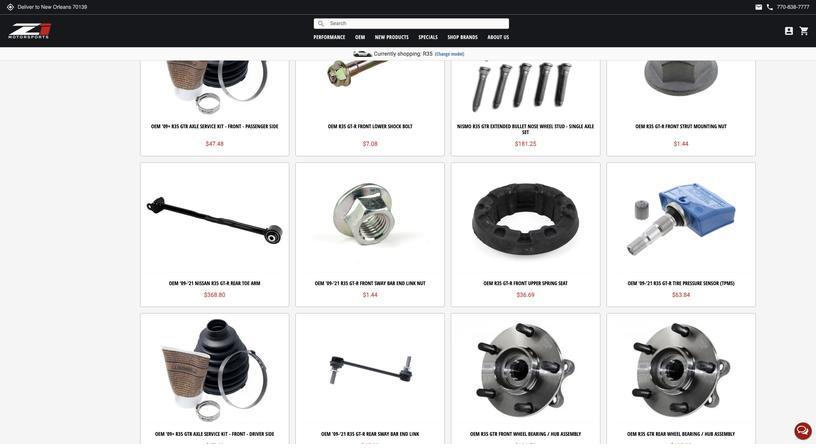 Task type: locate. For each thing, give the bounding box(es) containing it.
2 horizontal spatial wheel
[[668, 431, 682, 438]]

service for passenger
[[200, 123, 216, 130]]

currently
[[374, 51, 396, 57]]

account_box
[[785, 26, 795, 36]]

0 horizontal spatial assembly
[[561, 431, 582, 438]]

axle for oem '09+ r35 gtr axle service kit - front - passenger side
[[189, 123, 199, 130]]

oem r35 gt-r front strut mounting nut
[[636, 123, 727, 130]]

hub
[[551, 431, 560, 438], [705, 431, 714, 438]]

0 vertical spatial sway
[[375, 280, 386, 287]]

extended
[[491, 123, 511, 130]]

end for oem '09-'21 r35 gt-r front sway bar end link nut
[[397, 280, 405, 287]]

axle inside nismo r35 gtr extended bullet nose wheel stud - single axle set
[[585, 123, 595, 130]]

wheel for oem r35 gtr front wheel bearing / hub assembly
[[514, 431, 527, 438]]

bolt
[[403, 123, 413, 130]]

shock
[[388, 123, 402, 130]]

2 hub from the left
[[705, 431, 714, 438]]

2 / from the left
[[702, 431, 704, 438]]

/ for oem r35 gtr front wheel bearing / hub assembly
[[548, 431, 550, 438]]

r
[[354, 123, 357, 130], [662, 123, 665, 130], [227, 280, 229, 287], [356, 280, 359, 287], [510, 280, 513, 287], [670, 280, 672, 287], [363, 431, 365, 438]]

assembly
[[561, 431, 582, 438], [715, 431, 736, 438]]

end for oem '09-'21 r35 gt-r rear sway bar end link
[[400, 431, 409, 438]]

$1.44 down oem '09-'21 r35 gt-r front sway bar end link nut
[[363, 292, 378, 299]]

side
[[270, 123, 279, 130], [266, 431, 274, 438]]

oem r35 gtr front wheel bearing / hub assembly
[[471, 431, 582, 438]]

hub for oem r35 gtr front wheel bearing / hub assembly
[[551, 431, 560, 438]]

about us
[[488, 33, 510, 41]]

0 vertical spatial nut
[[719, 123, 727, 130]]

gtr inside nismo r35 gtr extended bullet nose wheel stud - single axle set
[[482, 123, 490, 130]]

1 horizontal spatial /
[[702, 431, 704, 438]]

front
[[228, 123, 241, 130], [358, 123, 372, 130], [666, 123, 680, 130], [360, 280, 374, 287], [514, 280, 527, 287], [232, 431, 246, 438], [499, 431, 513, 438]]

new
[[375, 33, 386, 41]]

0 vertical spatial end
[[397, 280, 405, 287]]

specials
[[419, 33, 438, 41]]

performance link
[[314, 33, 346, 41]]

0 horizontal spatial wheel
[[514, 431, 527, 438]]

sway
[[375, 280, 386, 287], [378, 431, 390, 438]]

assembly for oem r35 gtr rear wheel bearing / hub assembly
[[715, 431, 736, 438]]

1 vertical spatial link
[[410, 431, 419, 438]]

1 horizontal spatial assembly
[[715, 431, 736, 438]]

assembly for oem r35 gtr front wheel bearing / hub assembly
[[561, 431, 582, 438]]

0 horizontal spatial nut
[[417, 280, 426, 287]]

0 vertical spatial $1.44
[[674, 141, 689, 148]]

seat
[[559, 280, 568, 287]]

tire
[[673, 280, 682, 287]]

0 vertical spatial bar
[[388, 280, 396, 287]]

'09+ for oem '09+ r35 gtr axle service kit - front - passenger side
[[162, 123, 170, 130]]

oem for oem r35 gt-r front strut mounting nut
[[636, 123, 646, 130]]

side right driver
[[266, 431, 274, 438]]

1 horizontal spatial hub
[[705, 431, 714, 438]]

'21 for oem '09-'21 r35 gt-r tire pressure sensor (tpms)
[[647, 280, 653, 287]]

'09+
[[162, 123, 170, 130], [166, 431, 174, 438]]

bearing for front
[[529, 431, 547, 438]]

r35
[[423, 51, 433, 57], [172, 123, 179, 130], [339, 123, 346, 130], [473, 123, 481, 130], [647, 123, 654, 130], [212, 280, 219, 287], [341, 280, 348, 287], [495, 280, 502, 287], [654, 280, 662, 287], [176, 431, 183, 438], [348, 431, 355, 438], [481, 431, 489, 438], [639, 431, 646, 438]]

link for oem '09-'21 r35 gt-r rear sway bar end link
[[410, 431, 419, 438]]

sway for rear
[[378, 431, 390, 438]]

oem '09+ r35 gtr axle service kit - front - passenger side
[[151, 123, 279, 130]]

1 bearing from the left
[[529, 431, 547, 438]]

0 horizontal spatial /
[[548, 431, 550, 438]]

link
[[407, 280, 416, 287], [410, 431, 419, 438]]

oem for oem '09-'21 r35 gt-r tire pressure sensor (tpms)
[[628, 280, 638, 287]]

$63.84
[[673, 292, 691, 299]]

oem for oem '09-'21 r35 gt-r front sway bar end link nut
[[315, 280, 325, 287]]

'09- for oem '09-'21 r35 gt-r tire pressure sensor (tpms)
[[639, 280, 647, 287]]

gtr for nismo r35 gtr extended bullet nose wheel stud - single axle set
[[482, 123, 490, 130]]

kit for passenger
[[217, 123, 224, 130]]

1 vertical spatial service
[[204, 431, 220, 438]]

bullet
[[513, 123, 527, 130]]

2 assembly from the left
[[715, 431, 736, 438]]

'09- for oem '09-'21 nissan r35 gt-r rear toe arm
[[180, 280, 188, 287]]

1 hub from the left
[[551, 431, 560, 438]]

oem for oem r35 gt-r front lower shock bolt
[[328, 123, 338, 130]]

side right passenger
[[270, 123, 279, 130]]

kit up $47.48
[[217, 123, 224, 130]]

1 vertical spatial side
[[266, 431, 274, 438]]

wheel inside nismo r35 gtr extended bullet nose wheel stud - single axle set
[[540, 123, 554, 130]]

gtr
[[180, 123, 188, 130], [482, 123, 490, 130], [185, 431, 192, 438], [490, 431, 498, 438], [647, 431, 655, 438]]

wheel for oem r35 gtr rear wheel bearing / hub assembly
[[668, 431, 682, 438]]

0 vertical spatial side
[[270, 123, 279, 130]]

0 horizontal spatial hub
[[551, 431, 560, 438]]

mounting
[[694, 123, 718, 130]]

1 horizontal spatial $1.44
[[674, 141, 689, 148]]

(change
[[435, 51, 450, 57]]

oem for oem link
[[356, 33, 366, 41]]

bearing for rear
[[683, 431, 701, 438]]

bar
[[388, 280, 396, 287], [391, 431, 399, 438]]

0 vertical spatial link
[[407, 280, 416, 287]]

nut
[[719, 123, 727, 130], [417, 280, 426, 287]]

side for oem '09+ r35 gtr axle service kit - front - driver side
[[266, 431, 274, 438]]

end
[[397, 280, 405, 287], [400, 431, 409, 438]]

sensor
[[704, 280, 720, 287]]

1 vertical spatial nut
[[417, 280, 426, 287]]

oem for oem r35 gtr front wheel bearing / hub assembly
[[471, 431, 480, 438]]

0 vertical spatial service
[[200, 123, 216, 130]]

shopping:
[[398, 51, 422, 57]]

$1.44 down oem r35 gt-r front strut mounting nut
[[674, 141, 689, 148]]

kit
[[217, 123, 224, 130], [221, 431, 228, 438]]

0 horizontal spatial rear
[[231, 280, 241, 287]]

1 vertical spatial sway
[[378, 431, 390, 438]]

2 horizontal spatial rear
[[656, 431, 667, 438]]

rear
[[231, 280, 241, 287], [367, 431, 377, 438], [656, 431, 667, 438]]

'21
[[188, 280, 194, 287], [334, 280, 340, 287], [647, 280, 653, 287], [340, 431, 346, 438]]

service
[[200, 123, 216, 130], [204, 431, 220, 438]]

currently shopping: r35 (change model)
[[374, 51, 465, 57]]

arm
[[251, 280, 261, 287]]

new products link
[[375, 33, 409, 41]]

1 horizontal spatial wheel
[[540, 123, 554, 130]]

$1.44
[[674, 141, 689, 148], [363, 292, 378, 299]]

axle
[[189, 123, 199, 130], [585, 123, 595, 130], [194, 431, 203, 438]]

passenger
[[246, 123, 268, 130]]

gt-
[[348, 123, 354, 130], [656, 123, 662, 130], [220, 280, 227, 287], [350, 280, 356, 287], [504, 280, 510, 287], [663, 280, 670, 287], [356, 431, 363, 438]]

kit left driver
[[221, 431, 228, 438]]

oem '09-'21 r35 gt-r front sway bar end link nut
[[315, 280, 426, 287]]

1 / from the left
[[548, 431, 550, 438]]

mail link
[[756, 3, 764, 11]]

bearing
[[529, 431, 547, 438], [683, 431, 701, 438]]

about us link
[[488, 33, 510, 41]]

1 vertical spatial $1.44
[[363, 292, 378, 299]]

0 vertical spatial kit
[[217, 123, 224, 130]]

oem '09-'21 r35 gt-r rear sway bar end link
[[322, 431, 419, 438]]

spring
[[543, 280, 558, 287]]

1 vertical spatial '09+
[[166, 431, 174, 438]]

service for driver
[[204, 431, 220, 438]]

0 horizontal spatial bearing
[[529, 431, 547, 438]]

oem r35 gt-r front lower shock bolt
[[328, 123, 413, 130]]

driver
[[250, 431, 264, 438]]

1 vertical spatial bar
[[391, 431, 399, 438]]

1 vertical spatial kit
[[221, 431, 228, 438]]

oem
[[356, 33, 366, 41], [151, 123, 161, 130], [328, 123, 338, 130], [636, 123, 646, 130], [169, 280, 179, 287], [315, 280, 325, 287], [484, 280, 494, 287], [628, 280, 638, 287], [155, 431, 165, 438], [322, 431, 331, 438], [471, 431, 480, 438], [628, 431, 637, 438]]

hub for oem r35 gtr rear wheel bearing / hub assembly
[[705, 431, 714, 438]]

0 horizontal spatial $1.44
[[363, 292, 378, 299]]

2 bearing from the left
[[683, 431, 701, 438]]

lower
[[373, 123, 387, 130]]

'09-
[[180, 280, 188, 287], [326, 280, 334, 287], [639, 280, 647, 287], [332, 431, 340, 438]]

about
[[488, 33, 503, 41]]

/
[[548, 431, 550, 438], [702, 431, 704, 438]]

'21 for oem '09-'21 r35 gt-r front sway bar end link nut
[[334, 280, 340, 287]]

1 vertical spatial end
[[400, 431, 409, 438]]

1 horizontal spatial bearing
[[683, 431, 701, 438]]

mail
[[756, 3, 764, 11]]

my_location
[[7, 3, 14, 11]]

1 assembly from the left
[[561, 431, 582, 438]]

0 vertical spatial '09+
[[162, 123, 170, 130]]

(change model) link
[[435, 51, 465, 57]]

-
[[225, 123, 227, 130], [243, 123, 244, 130], [567, 123, 568, 130], [229, 431, 231, 438], [247, 431, 248, 438]]

- inside nismo r35 gtr extended bullet nose wheel stud - single axle set
[[567, 123, 568, 130]]



Task type: describe. For each thing, give the bounding box(es) containing it.
r35 inside nismo r35 gtr extended bullet nose wheel stud - single axle set
[[473, 123, 481, 130]]

shop
[[448, 33, 460, 41]]

oem for oem r35 gtr rear wheel bearing / hub assembly
[[628, 431, 637, 438]]

kit for driver
[[221, 431, 228, 438]]

oem '09-'21 nissan r35 gt-r rear toe arm
[[169, 280, 261, 287]]

strut
[[681, 123, 693, 130]]

(tpms)
[[721, 280, 735, 287]]

'09- for oem '09-'21 r35 gt-r rear sway bar end link
[[332, 431, 340, 438]]

single
[[570, 123, 584, 130]]

search
[[318, 20, 325, 28]]

1 horizontal spatial nut
[[719, 123, 727, 130]]

products
[[387, 33, 409, 41]]

$1.44 for strut
[[674, 141, 689, 148]]

bar for rear
[[391, 431, 399, 438]]

account_box link
[[783, 26, 797, 36]]

gtr for oem r35 gtr rear wheel bearing / hub assembly
[[647, 431, 655, 438]]

us
[[504, 33, 510, 41]]

$368.80
[[204, 292, 226, 299]]

oem '09+ r35 gtr axle service kit - front - driver side
[[155, 431, 274, 438]]

oem for oem '09+ r35 gtr axle service kit - front - driver side
[[155, 431, 165, 438]]

shopping_cart
[[800, 26, 810, 36]]

axle for oem '09+ r35 gtr axle service kit - front - driver side
[[194, 431, 203, 438]]

mail phone
[[756, 3, 775, 11]]

$181.25
[[516, 141, 537, 148]]

'09- for oem '09-'21 r35 gt-r front sway bar end link nut
[[326, 280, 334, 287]]

$47.48
[[206, 141, 224, 148]]

nismo r35 gtr extended bullet nose wheel stud - single axle set
[[458, 123, 595, 136]]

oem r35 gt-r front upper spring seat
[[484, 280, 568, 287]]

toe
[[242, 280, 250, 287]]

bar for front
[[388, 280, 396, 287]]

'21 for oem '09-'21 r35 gt-r rear sway bar end link
[[340, 431, 346, 438]]

sway for front
[[375, 280, 386, 287]]

oem for oem '09+ r35 gtr axle service kit - front - passenger side
[[151, 123, 161, 130]]

specials link
[[419, 33, 438, 41]]

nismo
[[458, 123, 472, 130]]

pressure
[[683, 280, 703, 287]]

1 horizontal spatial rear
[[367, 431, 377, 438]]

shop brands
[[448, 33, 478, 41]]

'21 for oem '09-'21 nissan r35 gt-r rear toe arm
[[188, 280, 194, 287]]

$1.44 for r
[[363, 292, 378, 299]]

phone link
[[767, 3, 810, 11]]

oem '09-'21 r35 gt-r tire pressure sensor (tpms)
[[628, 280, 735, 287]]

/ for oem r35 gtr rear wheel bearing / hub assembly
[[702, 431, 704, 438]]

z1 motorsports logo image
[[8, 23, 52, 39]]

link for oem '09-'21 r35 gt-r front sway bar end link nut
[[407, 280, 416, 287]]

brands
[[461, 33, 478, 41]]

$7.08
[[363, 141, 378, 148]]

set
[[523, 129, 530, 136]]

new products
[[375, 33, 409, 41]]

nissan
[[195, 280, 210, 287]]

oem for oem r35 gt-r front upper spring seat
[[484, 280, 494, 287]]

stud
[[555, 123, 565, 130]]

Search search field
[[325, 19, 509, 29]]

'09+ for oem '09+ r35 gtr axle service kit - front - driver side
[[166, 431, 174, 438]]

shop brands link
[[448, 33, 478, 41]]

phone
[[767, 3, 775, 11]]

oem for oem '09-'21 r35 gt-r rear sway bar end link
[[322, 431, 331, 438]]

oem for oem '09-'21 nissan r35 gt-r rear toe arm
[[169, 280, 179, 287]]

upper
[[529, 280, 542, 287]]

$36.69
[[517, 292, 535, 299]]

performance
[[314, 33, 346, 41]]

shopping_cart link
[[798, 26, 810, 36]]

model)
[[452, 51, 465, 57]]

nose
[[528, 123, 539, 130]]

oem link
[[356, 33, 366, 41]]

gtr for oem r35 gtr front wheel bearing / hub assembly
[[490, 431, 498, 438]]

oem r35 gtr rear wheel bearing / hub assembly
[[628, 431, 736, 438]]

side for oem '09+ r35 gtr axle service kit - front - passenger side
[[270, 123, 279, 130]]



Task type: vqa. For each thing, say whether or not it's contained in the screenshot.


